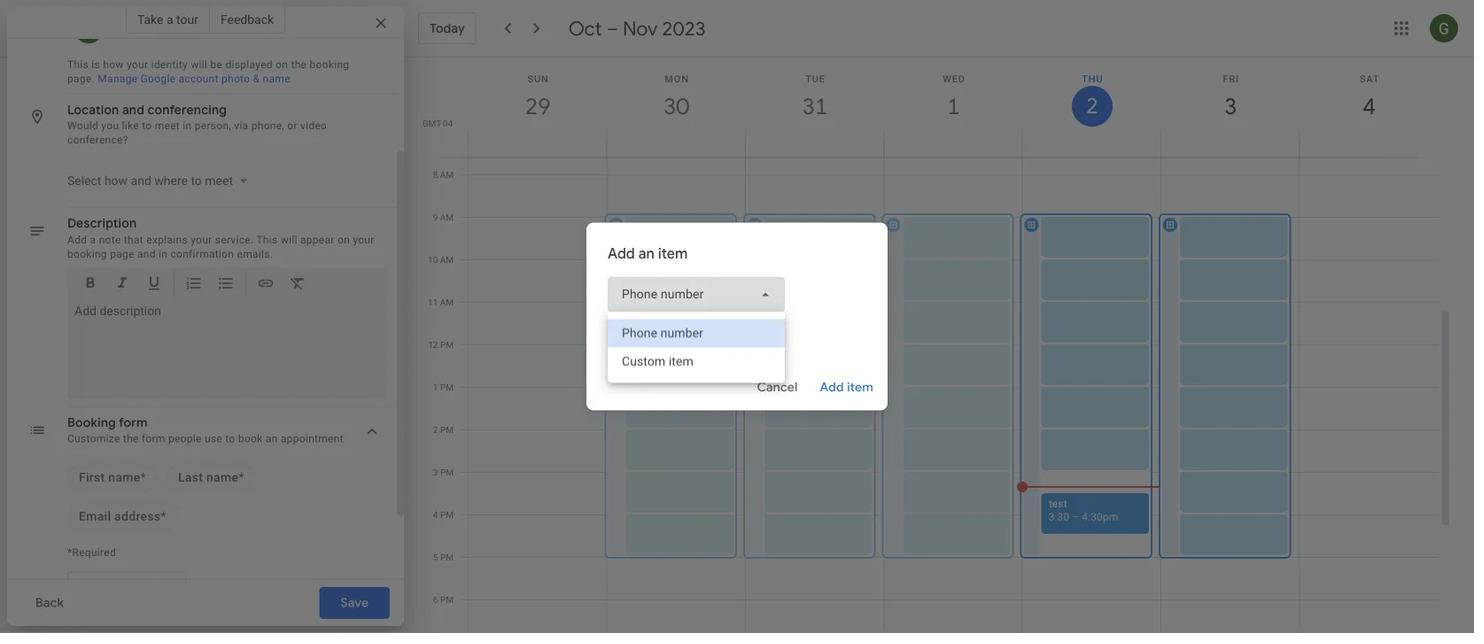 Task type: describe. For each thing, give the bounding box(es) containing it.
2023
[[662, 16, 706, 41]]

underline image
[[145, 275, 163, 295]]

remove formatting image
[[289, 275, 307, 295]]

6
[[433, 595, 438, 606]]

4 pm
[[433, 510, 454, 521]]

be
[[210, 59, 223, 71]]

back
[[35, 595, 64, 611]]

list item containing last name
[[167, 464, 256, 493]]

8 am
[[433, 170, 454, 180]]

that
[[124, 234, 144, 246]]

photo
[[221, 73, 250, 85]]

3
[[433, 467, 438, 478]]

4:30pm
[[1082, 511, 1118, 524]]

10
[[428, 255, 438, 265]]

11
[[428, 297, 438, 308]]

*required
[[67, 547, 116, 559]]

8
[[433, 170, 438, 180]]

displayed
[[225, 59, 273, 71]]

1 option from the top
[[608, 319, 785, 348]]

am for 9 am
[[440, 212, 454, 223]]

manage google account photo & name link
[[98, 73, 290, 85]]

confirmation
[[171, 248, 234, 260]]

12 pm
[[428, 340, 454, 350]]

address
[[114, 510, 161, 525]]

today button
[[418, 12, 476, 44]]

9 am
[[433, 212, 454, 223]]

list item containing first name
[[67, 464, 158, 493]]

10 am
[[428, 255, 454, 265]]

* for last name
[[239, 471, 244, 486]]

feedback button
[[210, 5, 285, 34]]

question type list box
[[608, 312, 785, 383]]

test
[[1049, 498, 1067, 510]]

email
[[79, 510, 111, 525]]

how
[[103, 59, 124, 71]]

your inside this is how your identity will be displayed on the booking page.
[[127, 59, 148, 71]]

manage
[[98, 73, 138, 85]]

6 column header from the left
[[1161, 58, 1300, 157]]

person,
[[195, 120, 231, 132]]

to inside booking form customize the form people use to book an appointment
[[225, 433, 235, 446]]

people
[[168, 433, 202, 446]]

page.
[[67, 73, 95, 85]]

bold image
[[82, 275, 99, 295]]

to inside location and conferencing would you like to meet in person, via phone, or video conference?
[[142, 120, 152, 132]]

last name *
[[178, 471, 244, 486]]

2 horizontal spatial name
[[263, 73, 290, 85]]

location and conferencing would you like to meet in person, via phone, or video conference?
[[67, 102, 327, 147]]

am for 8 am
[[440, 170, 454, 180]]

9
[[433, 212, 438, 223]]

1 horizontal spatial your
[[191, 234, 212, 246]]

add inside description add a note that explains your service. this will appear on your booking page and in confirmation emails.
[[67, 234, 87, 246]]

am for 10 am
[[440, 255, 454, 265]]

you
[[101, 120, 119, 132]]

add item button
[[813, 366, 881, 409]]

email address *
[[79, 510, 166, 525]]

none field inside add an item dialog
[[608, 277, 785, 312]]

explains
[[146, 234, 188, 246]]

2 horizontal spatial your
[[353, 234, 374, 246]]

oct – nov 2023
[[569, 16, 706, 41]]

appear
[[300, 234, 335, 246]]

5
[[433, 552, 438, 563]]

service.
[[215, 234, 254, 246]]

1
[[433, 382, 438, 393]]

am for 11 am
[[440, 297, 454, 308]]

1 pm
[[433, 382, 454, 393]]

name for last name *
[[206, 471, 239, 486]]

this inside description add a note that explains your service. this will appear on your booking page and in confirmation emails.
[[256, 234, 278, 246]]

account
[[179, 73, 219, 85]]

this inside this is how your identity will be displayed on the booking page.
[[67, 59, 89, 71]]

add for add an item
[[608, 245, 635, 263]]

nov
[[623, 16, 658, 41]]

description add a note that explains your service. this will appear on your booking page and in confirmation emails.
[[67, 216, 374, 260]]

bulleted list image
[[217, 275, 235, 295]]

2 option from the top
[[608, 348, 785, 376]]

add for add item
[[820, 380, 844, 396]]

list item containing email address
[[67, 503, 178, 532]]

google
[[141, 73, 176, 85]]

2
[[433, 425, 438, 435]]

via
[[234, 120, 248, 132]]

location
[[67, 102, 119, 118]]

on inside description add a note that explains your service. this will appear on your booking page and in confirmation emails.
[[338, 234, 350, 246]]

numbered list image
[[185, 275, 203, 295]]

orlando
[[149, 23, 198, 39]]

in inside description add a note that explains your service. this will appear on your booking page and in confirmation emails.
[[159, 248, 168, 260]]

book
[[238, 433, 263, 446]]

cancel
[[757, 380, 798, 396]]

required
[[638, 333, 688, 348]]

11 am
[[428, 297, 454, 308]]

booking inside this is how your identity will be displayed on the booking page.
[[310, 59, 349, 71]]

booking
[[67, 416, 116, 431]]

first
[[79, 471, 105, 486]]

like
[[122, 120, 139, 132]]

* for first name
[[141, 471, 146, 486]]

2 column header from the left
[[606, 58, 746, 157]]

* for email address
[[161, 510, 166, 525]]

today
[[430, 20, 465, 36]]

pm for 4 pm
[[440, 510, 454, 521]]

manage google account photo & name
[[98, 73, 290, 85]]

name for first name *
[[108, 471, 141, 486]]

would
[[67, 120, 98, 132]]



Task type: vqa. For each thing, say whether or not it's contained in the screenshot.
Last name's *
yes



Task type: locate. For each thing, give the bounding box(es) containing it.
and down that on the top of page
[[137, 248, 156, 260]]

description
[[67, 216, 137, 232]]

pm for 5 pm
[[440, 552, 454, 563]]

1 horizontal spatial this
[[256, 234, 278, 246]]

this up the emails.
[[256, 234, 278, 246]]

form left people in the left of the page
[[142, 433, 165, 446]]

gmt-04
[[422, 118, 453, 128]]

pm for 2 pm
[[440, 425, 454, 435]]

name right last
[[206, 471, 239, 486]]

or
[[287, 120, 298, 132]]

in down conferencing at the top of the page
[[183, 120, 192, 132]]

item
[[658, 245, 688, 263], [847, 380, 874, 396]]

the inside booking form customize the form people use to book an appointment
[[123, 433, 139, 446]]

None field
[[608, 277, 785, 312]]

7 pm from the top
[[440, 595, 454, 606]]

this up page.
[[67, 59, 89, 71]]

the
[[291, 59, 307, 71], [123, 433, 139, 446]]

your up confirmation
[[191, 234, 212, 246]]

12
[[428, 340, 438, 350]]

0 vertical spatial and
[[122, 102, 144, 118]]

2 horizontal spatial add
[[820, 380, 844, 396]]

1 horizontal spatial add
[[608, 245, 635, 263]]

this is how your identity will be displayed on the booking page.
[[67, 59, 349, 85]]

1 vertical spatial item
[[847, 380, 874, 396]]

pm for 6 pm
[[440, 595, 454, 606]]

list item down the first name *
[[67, 503, 178, 532]]

oct
[[569, 16, 602, 41]]

0 vertical spatial in
[[183, 120, 192, 132]]

on right the appear
[[338, 234, 350, 246]]

0 horizontal spatial *
[[141, 471, 146, 486]]

page
[[110, 248, 134, 260]]

first name *
[[79, 471, 146, 486]]

1 vertical spatial on
[[338, 234, 350, 246]]

1 horizontal spatial *
[[161, 510, 166, 525]]

1 am from the top
[[440, 170, 454, 180]]

1 horizontal spatial to
[[225, 433, 235, 446]]

will inside description add a note that explains your service. this will appear on your booking page and in confirmation emails.
[[281, 234, 297, 246]]

– right 3:30
[[1072, 511, 1079, 524]]

1 vertical spatial and
[[137, 248, 156, 260]]

item right cancel button at the bottom
[[847, 380, 874, 396]]

0 vertical spatial will
[[191, 59, 208, 71]]

add an item dialog
[[587, 223, 888, 411]]

1 vertical spatial this
[[256, 234, 278, 246]]

4 am from the top
[[440, 297, 454, 308]]

1 vertical spatial the
[[123, 433, 139, 446]]

am right the 9
[[440, 212, 454, 223]]

0 vertical spatial –
[[607, 16, 618, 41]]

will
[[191, 59, 208, 71], [281, 234, 297, 246]]

pm for 12 pm
[[440, 340, 454, 350]]

name right &
[[263, 73, 290, 85]]

your right how
[[127, 59, 148, 71]]

&
[[253, 73, 260, 85]]

video
[[300, 120, 327, 132]]

1 vertical spatial in
[[159, 248, 168, 260]]

3 column header from the left
[[745, 58, 884, 157]]

booking inside description add a note that explains your service. this will appear on your booking page and in confirmation emails.
[[67, 248, 107, 260]]

Description text field
[[74, 304, 379, 392]]

1 vertical spatial booking
[[67, 248, 107, 260]]

1 horizontal spatial a
[[166, 12, 173, 27]]

1 column header from the left
[[468, 58, 607, 157]]

0 horizontal spatial the
[[123, 433, 139, 446]]

name right first
[[108, 471, 141, 486]]

grid containing test
[[411, 58, 1453, 633]]

0 horizontal spatial name
[[108, 471, 141, 486]]

to
[[142, 120, 152, 132], [225, 433, 235, 446]]

a left tour
[[166, 12, 173, 27]]

on right displayed
[[276, 59, 288, 71]]

1 horizontal spatial name
[[206, 471, 239, 486]]

in down the explains
[[159, 248, 168, 260]]

7 column header from the left
[[1299, 58, 1439, 157]]

am
[[440, 170, 454, 180], [440, 212, 454, 223], [440, 255, 454, 265], [440, 297, 454, 308]]

pm right 5
[[440, 552, 454, 563]]

0 vertical spatial this
[[67, 59, 89, 71]]

add item
[[820, 380, 874, 396]]

take
[[137, 12, 163, 27]]

and inside location and conferencing would you like to meet in person, via phone, or video conference?
[[122, 102, 144, 118]]

the inside this is how your identity will be displayed on the booking page.
[[291, 59, 307, 71]]

– inside test 3:30 – 4:30pm
[[1072, 511, 1079, 524]]

last
[[178, 471, 203, 486]]

pm right 1
[[440, 382, 454, 393]]

add an item
[[608, 245, 688, 263]]

0 horizontal spatial booking
[[67, 248, 107, 260]]

and up like
[[122, 102, 144, 118]]

0 horizontal spatial this
[[67, 59, 89, 71]]

1 horizontal spatial –
[[1072, 511, 1079, 524]]

1 horizontal spatial booking
[[310, 59, 349, 71]]

identity
[[151, 59, 188, 71]]

tour
[[176, 12, 198, 27]]

note
[[99, 234, 121, 246]]

0 horizontal spatial item
[[658, 245, 688, 263]]

1 vertical spatial form
[[142, 433, 165, 446]]

item up the required
[[658, 245, 688, 263]]

test 3:30 – 4:30pm
[[1049, 498, 1118, 524]]

0 vertical spatial the
[[291, 59, 307, 71]]

on
[[276, 59, 288, 71], [338, 234, 350, 246]]

1 horizontal spatial item
[[847, 380, 874, 396]]

your right the appear
[[353, 234, 374, 246]]

1 vertical spatial an
[[266, 433, 278, 446]]

am right 11
[[440, 297, 454, 308]]

4 column header from the left
[[884, 58, 1023, 157]]

pm for 3 pm
[[440, 467, 454, 478]]

pm
[[440, 340, 454, 350], [440, 382, 454, 393], [440, 425, 454, 435], [440, 467, 454, 478], [440, 510, 454, 521], [440, 552, 454, 563], [440, 595, 454, 606]]

an
[[638, 245, 655, 263], [266, 433, 278, 446]]

2 am from the top
[[440, 212, 454, 223]]

1 vertical spatial to
[[225, 433, 235, 446]]

and inside description add a note that explains your service. this will appear on your booking page and in confirmation emails.
[[137, 248, 156, 260]]

0 vertical spatial booking
[[310, 59, 349, 71]]

0 vertical spatial on
[[276, 59, 288, 71]]

5 column header from the left
[[1022, 58, 1162, 157]]

1 horizontal spatial the
[[291, 59, 307, 71]]

5 pm from the top
[[440, 510, 454, 521]]

3 pm from the top
[[440, 425, 454, 435]]

item inside button
[[847, 380, 874, 396]]

column header
[[468, 58, 607, 157], [606, 58, 746, 157], [745, 58, 884, 157], [884, 58, 1023, 157], [1022, 58, 1162, 157], [1161, 58, 1300, 157], [1299, 58, 1439, 157]]

your
[[127, 59, 148, 71], [191, 234, 212, 246], [353, 234, 374, 246]]

1 horizontal spatial in
[[183, 120, 192, 132]]

will up account
[[191, 59, 208, 71]]

an up the required
[[638, 245, 655, 263]]

booking form customize the form people use to book an appointment
[[67, 416, 344, 446]]

back button
[[21, 587, 78, 619]]

pm right 4
[[440, 510, 454, 521]]

0 vertical spatial an
[[638, 245, 655, 263]]

0 vertical spatial a
[[166, 12, 173, 27]]

5 pm
[[433, 552, 454, 563]]

to right use
[[225, 433, 235, 446]]

emails.
[[237, 248, 273, 260]]

1 vertical spatial a
[[90, 234, 96, 246]]

take a tour
[[137, 12, 198, 27]]

0 horizontal spatial –
[[607, 16, 618, 41]]

a
[[166, 12, 173, 27], [90, 234, 96, 246]]

1 horizontal spatial will
[[281, 234, 297, 246]]

am right 8
[[440, 170, 454, 180]]

1 pm from the top
[[440, 340, 454, 350]]

the right customize
[[123, 433, 139, 446]]

appointment
[[281, 433, 344, 446]]

0 horizontal spatial in
[[159, 248, 168, 260]]

an inside booking form customize the form people use to book an appointment
[[266, 433, 278, 446]]

pm right 6
[[440, 595, 454, 606]]

0 vertical spatial form
[[119, 416, 148, 431]]

is
[[92, 59, 100, 71]]

to right like
[[142, 120, 152, 132]]

6 pm
[[433, 595, 454, 606]]

option
[[608, 319, 785, 348], [608, 348, 785, 376]]

will inside this is how your identity will be displayed on the booking page.
[[191, 59, 208, 71]]

1 horizontal spatial an
[[638, 245, 655, 263]]

1 vertical spatial will
[[281, 234, 297, 246]]

add
[[67, 234, 87, 246], [608, 245, 635, 263], [820, 380, 844, 396]]

*
[[141, 471, 146, 486], [239, 471, 244, 486], [161, 510, 166, 525]]

an right book
[[266, 433, 278, 446]]

gary orlando
[[117, 23, 198, 39]]

an inside dialog
[[638, 245, 655, 263]]

the right displayed
[[291, 59, 307, 71]]

2 pm from the top
[[440, 382, 454, 393]]

am right 10
[[440, 255, 454, 265]]

list item
[[67, 464, 158, 493], [167, 464, 256, 493], [67, 503, 178, 532]]

2 horizontal spatial *
[[239, 471, 244, 486]]

6 pm from the top
[[440, 552, 454, 563]]

booking
[[310, 59, 349, 71], [67, 248, 107, 260]]

feedback
[[221, 12, 274, 27]]

04
[[443, 118, 453, 128]]

2 pm
[[433, 425, 454, 435]]

0 horizontal spatial an
[[266, 433, 278, 446]]

insert link image
[[257, 275, 275, 295]]

1 horizontal spatial on
[[338, 234, 350, 246]]

grid
[[411, 58, 1453, 633]]

italic image
[[113, 275, 131, 295]]

formatting options toolbar
[[67, 268, 386, 306]]

0 horizontal spatial add
[[67, 234, 87, 246]]

in inside location and conferencing would you like to meet in person, via phone, or video conference?
[[183, 120, 192, 132]]

use
[[205, 433, 222, 446]]

0 horizontal spatial will
[[191, 59, 208, 71]]

conference?
[[67, 134, 128, 147]]

name
[[263, 73, 290, 85], [108, 471, 141, 486], [206, 471, 239, 486]]

3 pm
[[433, 467, 454, 478]]

cancel button
[[749, 366, 806, 409]]

phone,
[[251, 120, 284, 132]]

pm right "12" in the bottom of the page
[[440, 340, 454, 350]]

0 horizontal spatial a
[[90, 234, 96, 246]]

add inside button
[[820, 380, 844, 396]]

booking up video
[[310, 59, 349, 71]]

–
[[607, 16, 618, 41], [1072, 511, 1079, 524]]

1 vertical spatial –
[[1072, 511, 1079, 524]]

0 horizontal spatial on
[[276, 59, 288, 71]]

take a tour button
[[126, 5, 210, 34]]

list item down use
[[167, 464, 256, 493]]

form right booking
[[119, 416, 148, 431]]

gmt-
[[422, 118, 443, 128]]

booking down note
[[67, 248, 107, 260]]

meet
[[155, 120, 180, 132]]

0 vertical spatial to
[[142, 120, 152, 132]]

4 pm from the top
[[440, 467, 454, 478]]

gary
[[117, 23, 147, 39]]

pm right 2
[[440, 425, 454, 435]]

customize
[[67, 433, 120, 446]]

will left the appear
[[281, 234, 297, 246]]

form
[[119, 416, 148, 431], [142, 433, 165, 446]]

0 horizontal spatial your
[[127, 59, 148, 71]]

0 vertical spatial item
[[658, 245, 688, 263]]

0 horizontal spatial to
[[142, 120, 152, 132]]

a left note
[[90, 234, 96, 246]]

3:30
[[1049, 511, 1070, 524]]

3 am from the top
[[440, 255, 454, 265]]

– right oct
[[607, 16, 618, 41]]

a inside description add a note that explains your service. this will appear on your booking page and in confirmation emails.
[[90, 234, 96, 246]]

conferencing
[[148, 102, 227, 118]]

pm for 1 pm
[[440, 382, 454, 393]]

list item up email address *
[[67, 464, 158, 493]]

a inside button
[[166, 12, 173, 27]]

4
[[433, 510, 438, 521]]

pm right 3
[[440, 467, 454, 478]]

on inside this is how your identity will be displayed on the booking page.
[[276, 59, 288, 71]]



